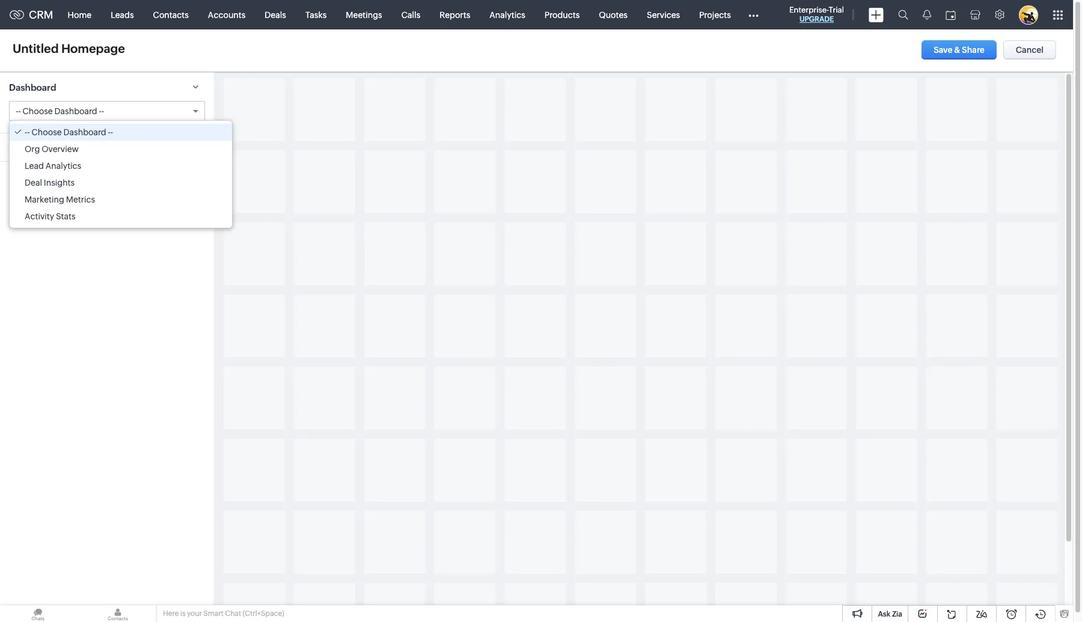 Task type: describe. For each thing, give the bounding box(es) containing it.
lead analytics
[[25, 161, 81, 171]]

enterprise-
[[789, 5, 829, 14]]

contacts image
[[80, 605, 156, 622]]

home link
[[58, 0, 101, 29]]

signals image
[[923, 10, 931, 20]]

-- choose dashboard -- inside field
[[16, 107, 104, 116]]

zia
[[892, 610, 903, 619]]

products link
[[535, 0, 589, 29]]

org overview
[[25, 145, 79, 154]]

contacts
[[153, 10, 189, 20]]

activity stats
[[25, 212, 76, 221]]

save
[[934, 45, 953, 55]]

cancel
[[1016, 45, 1044, 55]]

projects link
[[690, 0, 741, 29]]

Other Modules field
[[741, 5, 767, 24]]

lead
[[25, 161, 44, 171]]

1 horizontal spatial analytics
[[490, 10, 525, 20]]

quotes link
[[589, 0, 637, 29]]

0 horizontal spatial analytics
[[46, 161, 81, 171]]

2 vertical spatial dashboard
[[63, 128, 106, 137]]

custom
[[9, 143, 43, 154]]

trial
[[829, 5, 844, 14]]

contacts link
[[143, 0, 198, 29]]

analytics link
[[480, 0, 535, 29]]

dashboard link
[[0, 72, 214, 101]]

-- Choose Dashboard -- field
[[10, 102, 204, 120]]

choose inside -- choose dashboard -- field
[[23, 107, 53, 116]]

services link
[[637, 0, 690, 29]]

create menu image
[[869, 8, 884, 22]]

ask
[[878, 610, 891, 619]]

deals link
[[255, 0, 296, 29]]

deals
[[265, 10, 286, 20]]

calls
[[401, 10, 420, 20]]

here
[[163, 610, 179, 618]]

chats image
[[0, 605, 76, 622]]

insights
[[44, 178, 75, 188]]

overview
[[42, 145, 79, 154]]

deal
[[25, 178, 42, 188]]

save & share
[[934, 45, 985, 55]]

ask zia
[[878, 610, 903, 619]]

search image
[[898, 10, 909, 20]]

stats
[[56, 212, 76, 221]]

enterprise-trial upgrade
[[789, 5, 844, 23]]

view
[[45, 143, 66, 154]]

1 vertical spatial choose
[[32, 128, 62, 137]]

tree containing -- choose dashboard --
[[10, 121, 232, 228]]

is
[[180, 610, 186, 618]]

metrics
[[66, 195, 95, 205]]



Task type: vqa. For each thing, say whether or not it's contained in the screenshot.
logo
no



Task type: locate. For each thing, give the bounding box(es) containing it.
products
[[545, 10, 580, 20]]

services
[[647, 10, 680, 20]]

home
[[68, 10, 91, 20]]

org
[[25, 145, 40, 154]]

analytics right reports "link"
[[490, 10, 525, 20]]

dashboard inside -- choose dashboard -- field
[[54, 107, 97, 116]]

crm
[[29, 8, 53, 21]]

share
[[962, 45, 985, 55]]

-- choose dashboard --
[[16, 107, 104, 116], [25, 128, 113, 137]]

accounts
[[208, 10, 246, 20]]

your
[[187, 610, 202, 618]]

choose up org overview at top left
[[32, 128, 62, 137]]

here is your smart chat (ctrl+space)
[[163, 610, 284, 618]]

search element
[[891, 0, 916, 29]]

crm link
[[10, 8, 53, 21]]

custom view link
[[0, 133, 214, 161]]

meetings link
[[336, 0, 392, 29]]

1 vertical spatial -- choose dashboard --
[[25, 128, 113, 137]]

marketing metrics
[[25, 195, 95, 205]]

&
[[954, 45, 960, 55]]

quotes
[[599, 10, 628, 20]]

choose up custom view
[[23, 107, 53, 116]]

1 vertical spatial analytics
[[46, 161, 81, 171]]

analytics down overview
[[46, 161, 81, 171]]

marketing
[[25, 195, 64, 205]]

calendar image
[[946, 10, 956, 20]]

chat
[[225, 610, 241, 618]]

create menu element
[[862, 0, 891, 29]]

profile image
[[1019, 5, 1038, 24]]

0 vertical spatial choose
[[23, 107, 53, 116]]

analytics
[[490, 10, 525, 20], [46, 161, 81, 171]]

0 vertical spatial -- choose dashboard --
[[16, 107, 104, 116]]

1 vertical spatial dashboard
[[54, 107, 97, 116]]

activity
[[25, 212, 54, 221]]

dashboard
[[9, 82, 56, 93], [54, 107, 97, 116], [63, 128, 106, 137]]

profile element
[[1012, 0, 1046, 29]]

signals element
[[916, 0, 939, 29]]

-- choose dashboard -- up overview
[[25, 128, 113, 137]]

choose
[[23, 107, 53, 116], [32, 128, 62, 137]]

upgrade
[[800, 15, 834, 23]]

calls link
[[392, 0, 430, 29]]

dashboard inside dashboard link
[[9, 82, 56, 93]]

(ctrl+space)
[[243, 610, 284, 618]]

-
[[16, 107, 18, 116], [18, 107, 21, 116], [99, 107, 102, 116], [102, 107, 104, 116], [25, 128, 27, 137], [27, 128, 30, 137], [108, 128, 111, 137], [111, 128, 113, 137]]

tasks
[[305, 10, 327, 20]]

deal insights
[[25, 178, 75, 188]]

tasks link
[[296, 0, 336, 29]]

accounts link
[[198, 0, 255, 29]]

leads link
[[101, 0, 143, 29]]

reports link
[[430, 0, 480, 29]]

meetings
[[346, 10, 382, 20]]

None text field
[[9, 40, 158, 57]]

projects
[[699, 10, 731, 20]]

0 vertical spatial dashboard
[[9, 82, 56, 93]]

-- choose dashboard -- up view
[[16, 107, 104, 116]]

custom view
[[9, 143, 66, 154]]

0 vertical spatial analytics
[[490, 10, 525, 20]]

reports
[[440, 10, 470, 20]]

tree
[[10, 121, 232, 228]]

smart
[[203, 610, 224, 618]]

cancel button
[[1003, 40, 1056, 60]]

save & share button
[[922, 40, 997, 60]]

leads
[[111, 10, 134, 20]]



